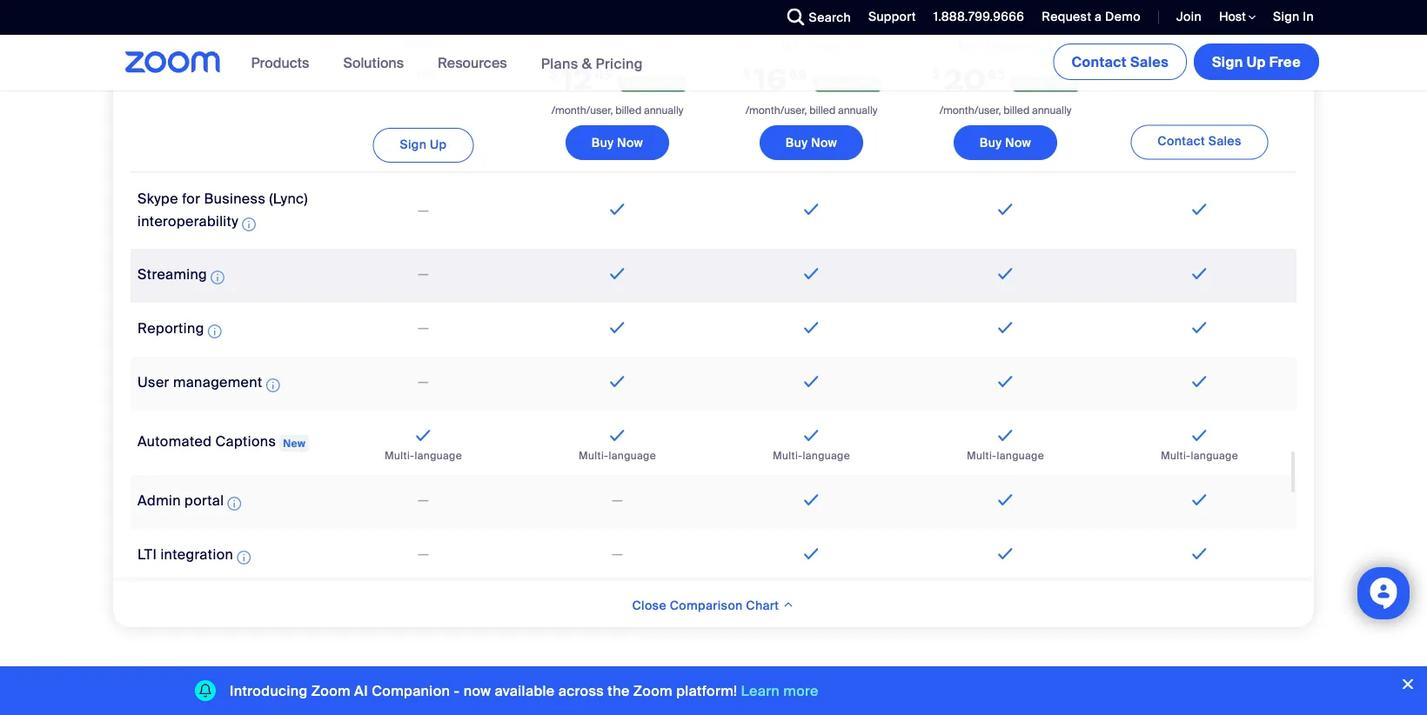 Task type: vqa. For each thing, say whether or not it's contained in the screenshot.
right Sales
yes



Task type: locate. For each thing, give the bounding box(es) containing it.
2 buy from the left
[[786, 135, 808, 151]]

buy now for 20
[[980, 135, 1032, 151]]

now down $ 20 83 save 16%
[[1006, 135, 1032, 151]]

2 horizontal spatial $
[[933, 65, 941, 82]]

multi-language for second multi-language cell from right
[[967, 450, 1045, 463]]

2 horizontal spatial annually
[[1033, 103, 1072, 117]]

2 language from the left
[[609, 450, 657, 463]]

up for sign up
[[430, 136, 447, 152]]

16
[[754, 60, 788, 98]]

introducing zoom ai companion - now available across the zoom platform! learn more
[[230, 682, 819, 700]]

1 horizontal spatial free
[[1270, 53, 1302, 71]]

$ 16 66 save 16%
[[742, 60, 876, 98]]

0 vertical spatial contact
[[1072, 53, 1128, 71]]

close comparison chart
[[633, 598, 783, 614]]

buy now link down $ 20 83 save 16%
[[954, 126, 1058, 160]]

83
[[988, 66, 1006, 82]]

annually down $ 16 66 save 16%
[[838, 103, 878, 117]]

buy now down "$ 12 49 save 21%"
[[592, 135, 644, 151]]

plans & pricing
[[541, 54, 643, 72]]

business up skype for business (lync) interoperability icon
[[204, 190, 266, 209]]

2 horizontal spatial billed
[[1004, 103, 1030, 117]]

pro
[[606, 36, 629, 54]]

1 horizontal spatial now
[[811, 135, 838, 151]]

business
[[781, 36, 843, 54], [959, 36, 1021, 54], [204, 190, 266, 209]]

4 multi-language from the left
[[967, 450, 1045, 463]]

business for business
[[781, 36, 843, 54]]

0 horizontal spatial $
[[549, 65, 558, 82]]

3 buy from the left
[[980, 135, 1002, 151]]

0 vertical spatial contact sales link
[[1054, 44, 1188, 80]]

free
[[1270, 53, 1302, 71], [410, 65, 438, 81]]

66
[[790, 66, 808, 82]]

billed for 12
[[616, 103, 642, 117]]

$ left 12
[[549, 65, 558, 82]]

5 language from the left
[[1191, 450, 1239, 463]]

request a demo link
[[1029, 0, 1146, 35], [1042, 9, 1141, 25]]

$ 20 83 save 16%
[[933, 60, 1074, 98]]

1 vertical spatial sales
[[1209, 133, 1242, 149]]

$ inside "$ 12 49 save 21%"
[[549, 65, 558, 82]]

billed down "$ 12 49 save 21%"
[[616, 103, 642, 117]]

comparison
[[670, 598, 743, 614]]

cell
[[131, 123, 327, 175], [327, 123, 521, 175], [521, 123, 715, 175], [715, 123, 909, 175], [909, 123, 1103, 175], [1103, 123, 1297, 175]]

multi-language for third multi-language cell from the right
[[773, 450, 851, 463]]

support link
[[856, 0, 921, 35], [869, 9, 917, 25]]

multi-language cell
[[327, 418, 521, 469], [521, 418, 715, 469], [715, 418, 909, 469], [909, 418, 1103, 469], [1103, 418, 1297, 469]]

0 vertical spatial up
[[1247, 53, 1267, 71]]

save inside $ 20 83 save 16%
[[1016, 76, 1046, 92]]

plans
[[541, 54, 579, 72]]

0 horizontal spatial /month/user, billed annually
[[552, 103, 684, 117]]

2 buy now from the left
[[786, 135, 838, 151]]

1 $ from the left
[[549, 65, 558, 82]]

0 horizontal spatial contact
[[1072, 53, 1128, 71]]

multi-language for second multi-language cell from left
[[579, 450, 657, 463]]

contact down a
[[1072, 53, 1128, 71]]

1 now from the left
[[617, 135, 644, 151]]

0 horizontal spatial sign
[[400, 136, 427, 152]]

up inside 'sign up' "link"
[[430, 136, 447, 152]]

1 vertical spatial sign
[[1213, 53, 1244, 71]]

1 save from the left
[[624, 76, 653, 92]]

save inside "$ 12 49 save 21%"
[[624, 76, 653, 92]]

4 language from the left
[[997, 450, 1045, 463]]

1 horizontal spatial $
[[742, 65, 751, 82]]

1 horizontal spatial sign
[[1213, 53, 1244, 71]]

contact sales link down "demo" in the right top of the page
[[1054, 44, 1188, 80]]

2 horizontal spatial buy now
[[980, 135, 1032, 151]]

3 buy now link from the left
[[954, 126, 1058, 160]]

contact sales down "demo" in the right top of the page
[[1072, 53, 1169, 71]]

more
[[784, 682, 819, 700]]

1 vertical spatial contact
[[1158, 133, 1206, 149]]

chart
[[746, 598, 780, 614]]

solutions button
[[343, 35, 412, 91]]

multi- for 5th multi-language cell from the right
[[385, 450, 415, 463]]

0 horizontal spatial billed
[[616, 103, 642, 117]]

2 cell from the left
[[327, 123, 521, 175]]

1 multi- from the left
[[385, 450, 415, 463]]

user management application
[[138, 374, 284, 397]]

user
[[138, 374, 170, 392]]

3 /month/user, from the left
[[940, 103, 1002, 117]]

3 multi-language cell from the left
[[715, 418, 909, 469]]

2 save from the left
[[818, 76, 847, 92]]

1 /month/user, from the left
[[552, 103, 613, 117]]

zoom left ai
[[311, 682, 351, 700]]

lti integration image
[[237, 548, 251, 569]]

3 $ from the left
[[933, 65, 941, 82]]

reporting application
[[138, 320, 225, 343]]

3 now from the left
[[1006, 135, 1032, 151]]

1 zoom from the left
[[311, 682, 351, 700]]

1 multi-language from the left
[[385, 450, 462, 463]]

contact sales link inside meetings navigation
[[1054, 44, 1188, 80]]

3 save from the left
[[1016, 76, 1046, 92]]

1 horizontal spatial contact
[[1158, 133, 1206, 149]]

not included image
[[415, 201, 432, 221], [415, 265, 432, 286], [415, 319, 432, 339], [415, 373, 432, 393], [415, 491, 432, 512], [609, 491, 626, 512], [609, 545, 626, 566]]

buy down "$ 12 49 save 21%"
[[592, 135, 614, 151]]

1 horizontal spatial billed
[[810, 103, 836, 117]]

/month/user, billed annually for 12
[[552, 103, 684, 117]]

admin portal application
[[138, 492, 245, 515]]

2 billed from the left
[[810, 103, 836, 117]]

1 horizontal spatial /month/user, billed annually
[[746, 103, 878, 117]]

buy now link for 12
[[566, 126, 670, 160]]

language
[[415, 450, 462, 463], [609, 450, 657, 463], [803, 450, 851, 463], [997, 450, 1045, 463], [1191, 450, 1239, 463]]

1 horizontal spatial buy now link
[[760, 126, 864, 160]]

3 /month/user, billed annually from the left
[[940, 103, 1072, 117]]

0 horizontal spatial buy
[[592, 135, 614, 151]]

1 billed from the left
[[616, 103, 642, 117]]

admin
[[138, 492, 181, 510]]

1 horizontal spatial zoom
[[634, 682, 673, 700]]

not included image for admin portal
[[415, 491, 432, 512]]

$
[[549, 65, 558, 82], [742, 65, 751, 82], [933, 65, 941, 82]]

business for business plus
[[959, 36, 1021, 54]]

/month/user, for 12
[[552, 103, 613, 117]]

contact sales down meetings navigation
[[1158, 133, 1242, 149]]

sign up link
[[373, 128, 474, 163]]

free down basic
[[410, 65, 438, 81]]

buy now link for 16
[[760, 126, 864, 160]]

a
[[1095, 9, 1103, 25]]

2 horizontal spatial buy
[[980, 135, 1002, 151]]

sign inside sign up free button
[[1213, 53, 1244, 71]]

1 horizontal spatial 16%
[[1049, 76, 1074, 92]]

/month/user, billed annually down $ 20 83 save 16%
[[940, 103, 1072, 117]]

1 horizontal spatial sales
[[1209, 133, 1242, 149]]

4 multi- from the left
[[967, 450, 997, 463]]

3 annually from the left
[[1033, 103, 1072, 117]]

annually down "21%"
[[644, 103, 684, 117]]

annually for 20
[[1033, 103, 1072, 117]]

2 multi-language from the left
[[579, 450, 657, 463]]

free down sign in
[[1270, 53, 1302, 71]]

contact
[[1072, 53, 1128, 71], [1158, 133, 1206, 149]]

business inside skype for business (lync) interoperability
[[204, 190, 266, 209]]

2 horizontal spatial business
[[959, 36, 1021, 54]]

banner containing contact sales
[[104, 35, 1323, 92]]

1 cell from the left
[[131, 123, 327, 175]]

0 horizontal spatial sales
[[1131, 53, 1169, 71]]

included image
[[606, 199, 629, 220], [995, 199, 1018, 220], [1189, 199, 1212, 220], [606, 263, 629, 284], [995, 263, 1018, 284], [1189, 263, 1212, 284], [995, 317, 1018, 338], [606, 371, 629, 392], [1189, 371, 1212, 392], [995, 425, 1018, 446], [1189, 425, 1212, 446], [800, 490, 823, 511], [995, 490, 1018, 511], [995, 544, 1018, 565]]

0 horizontal spatial zoom
[[311, 682, 351, 700]]

buy now link down "$ 12 49 save 21%"
[[566, 126, 670, 160]]

3 language from the left
[[803, 450, 851, 463]]

integration
[[161, 546, 234, 564]]

0 vertical spatial sales
[[1131, 53, 1169, 71]]

1.888.799.9666 button
[[921, 0, 1029, 35], [934, 9, 1025, 25]]

portal
[[185, 492, 224, 510]]

business up '83'
[[959, 36, 1021, 54]]

learn more link
[[741, 682, 819, 700]]

resources
[[438, 54, 507, 72]]

buy now link
[[566, 126, 670, 160], [760, 126, 864, 160], [954, 126, 1058, 160]]

/month/user, billed annually down "$ 12 49 save 21%"
[[552, 103, 684, 117]]

$ left 16
[[742, 65, 751, 82]]

meetings navigation
[[1050, 35, 1323, 84]]

join link
[[1164, 0, 1207, 35], [1177, 9, 1202, 25]]

close
[[633, 598, 667, 614]]

contact sales link
[[1054, 44, 1188, 80], [1131, 125, 1269, 160]]

application
[[131, 25, 1297, 584]]

streaming application
[[138, 266, 228, 289]]

0 horizontal spatial save
[[624, 76, 653, 92]]

buy now down $ 16 66 save 16%
[[786, 135, 838, 151]]

zoom right "the"
[[634, 682, 673, 700]]

sign inside 'sign up' "link"
[[400, 136, 427, 152]]

multi-language
[[385, 450, 462, 463], [579, 450, 657, 463], [773, 450, 851, 463], [967, 450, 1045, 463], [1161, 450, 1239, 463]]

1 /month/user, billed annually from the left
[[552, 103, 684, 117]]

16% inside $ 16 66 save 16%
[[851, 76, 876, 92]]

annually down $ 20 83 save 16%
[[1033, 103, 1072, 117]]

reporting image
[[208, 322, 222, 343]]

sign
[[1274, 9, 1300, 25], [1213, 53, 1244, 71], [400, 136, 427, 152]]

included image
[[800, 199, 823, 220], [800, 263, 823, 284], [606, 317, 629, 338], [800, 317, 823, 338], [1189, 317, 1212, 338], [800, 371, 823, 392], [995, 371, 1018, 392], [412, 425, 435, 446], [606, 425, 629, 446], [800, 425, 823, 446], [1189, 490, 1212, 511], [800, 544, 823, 565], [1189, 544, 1212, 565]]

contact down meetings navigation
[[1158, 133, 1206, 149]]

save down pricing on the top left
[[624, 76, 653, 92]]

1 horizontal spatial save
[[818, 76, 847, 92]]

3 buy now from the left
[[980, 135, 1032, 151]]

0 horizontal spatial now
[[617, 135, 644, 151]]

2 /month/user, billed annually from the left
[[746, 103, 878, 117]]

billed
[[616, 103, 642, 117], [810, 103, 836, 117], [1004, 103, 1030, 117]]

2 annually from the left
[[838, 103, 878, 117]]

16% inside $ 20 83 save 16%
[[1049, 76, 1074, 92]]

business down search button
[[781, 36, 843, 54]]

up down host dropdown button
[[1247, 53, 1267, 71]]

multi- for second multi-language cell from right
[[967, 450, 997, 463]]

now for 12
[[617, 135, 644, 151]]

3 billed from the left
[[1004, 103, 1030, 117]]

1 vertical spatial up
[[430, 136, 447, 152]]

banner
[[104, 35, 1323, 92]]

resources button
[[438, 35, 515, 91]]

1 horizontal spatial /month/user,
[[746, 103, 807, 117]]

2 now from the left
[[811, 135, 838, 151]]

/month/user, down 16
[[746, 103, 807, 117]]

sign for sign up
[[400, 136, 427, 152]]

3 multi- from the left
[[773, 450, 803, 463]]

2 horizontal spatial now
[[1006, 135, 1032, 151]]

in
[[1304, 9, 1315, 25]]

3 multi-language from the left
[[773, 450, 851, 463]]

$ inside $ 16 66 save 16%
[[742, 65, 751, 82]]

up inside sign up free button
[[1247, 53, 1267, 71]]

host button
[[1220, 9, 1257, 25]]

sales down sign up free
[[1209, 133, 1242, 149]]

/month/user, down 12
[[552, 103, 613, 117]]

now
[[617, 135, 644, 151], [811, 135, 838, 151], [1006, 135, 1032, 151]]

&
[[582, 54, 592, 72]]

lti integration application
[[138, 546, 254, 569]]

0 horizontal spatial business
[[204, 190, 266, 209]]

sales down "demo" in the right top of the page
[[1131, 53, 1169, 71]]

1 buy now from the left
[[592, 135, 644, 151]]

0 horizontal spatial buy now
[[592, 135, 644, 151]]

1 language from the left
[[415, 450, 462, 463]]

/month/user,
[[552, 103, 613, 117], [746, 103, 807, 117], [940, 103, 1002, 117]]

2 zoom from the left
[[634, 682, 673, 700]]

save
[[624, 76, 653, 92], [818, 76, 847, 92], [1016, 76, 1046, 92]]

buy down $ 20 83 save 16%
[[980, 135, 1002, 151]]

1 vertical spatial contact sales
[[1158, 133, 1242, 149]]

now for 16
[[811, 135, 838, 151]]

5 multi- from the left
[[1161, 450, 1191, 463]]

not included image for skype for business (lync) interoperability
[[415, 201, 432, 221]]

5 multi-language from the left
[[1161, 450, 1239, 463]]

2 $ from the left
[[742, 65, 751, 82]]

0 vertical spatial contact sales
[[1072, 53, 1169, 71]]

multi-
[[385, 450, 415, 463], [579, 450, 609, 463], [773, 450, 803, 463], [967, 450, 997, 463], [1161, 450, 1191, 463]]

0 horizontal spatial 16%
[[851, 76, 876, 92]]

16% for 16
[[851, 76, 876, 92]]

/month/user, billed annually
[[552, 103, 684, 117], [746, 103, 878, 117], [940, 103, 1072, 117]]

sales
[[1131, 53, 1169, 71], [1209, 133, 1242, 149]]

host
[[1220, 9, 1250, 25]]

user management image
[[266, 376, 280, 397]]

basic
[[405, 34, 442, 52]]

annually
[[644, 103, 684, 117], [838, 103, 878, 117], [1033, 103, 1072, 117]]

lti
[[138, 546, 157, 564]]

zoom logo image
[[125, 51, 221, 73]]

save right '83'
[[1016, 76, 1046, 92]]

buy now link down $ 16 66 save 16%
[[760, 126, 864, 160]]

2 multi- from the left
[[579, 450, 609, 463]]

1 horizontal spatial annually
[[838, 103, 878, 117]]

the
[[608, 682, 630, 700]]

2 horizontal spatial buy now link
[[954, 126, 1058, 160]]

2 vertical spatial sign
[[400, 136, 427, 152]]

5 cell from the left
[[909, 123, 1103, 175]]

annually for 16
[[838, 103, 878, 117]]

2 /month/user, from the left
[[746, 103, 807, 117]]

16% down plus
[[1049, 76, 1074, 92]]

16%
[[851, 76, 876, 92], [1049, 76, 1074, 92]]

$ left 20
[[933, 65, 941, 82]]

skype for business (lync) interoperability
[[138, 190, 308, 231]]

buy now down $ 20 83 save 16%
[[980, 135, 1032, 151]]

1 16% from the left
[[851, 76, 876, 92]]

2 horizontal spatial sign
[[1274, 9, 1300, 25]]

sign up free
[[1213, 53, 1302, 71]]

contact sales link down meetings navigation
[[1131, 125, 1269, 160]]

1 annually from the left
[[644, 103, 684, 117]]

multi- for 1st multi-language cell from the right
[[1161, 450, 1191, 463]]

up down the product information navigation
[[430, 136, 447, 152]]

billed down $ 20 83 save 16%
[[1004, 103, 1030, 117]]

2 horizontal spatial /month/user,
[[940, 103, 1002, 117]]

up
[[1247, 53, 1267, 71], [430, 136, 447, 152]]

save inside $ 16 66 save 16%
[[818, 76, 847, 92]]

0 vertical spatial sign
[[1274, 9, 1300, 25]]

now down "$ 12 49 save 21%"
[[617, 135, 644, 151]]

plans & pricing link
[[541, 54, 643, 72], [541, 54, 643, 72]]

save right the 66
[[818, 76, 847, 92]]

2 16% from the left
[[1049, 76, 1074, 92]]

/month/user, down 20
[[940, 103, 1002, 117]]

0 horizontal spatial /month/user,
[[552, 103, 613, 117]]

2 buy now link from the left
[[760, 126, 864, 160]]

0 horizontal spatial up
[[430, 136, 447, 152]]

0 horizontal spatial annually
[[644, 103, 684, 117]]

billed down $ 16 66 save 16%
[[810, 103, 836, 117]]

1 horizontal spatial buy now
[[786, 135, 838, 151]]

save for 20
[[1016, 76, 1046, 92]]

join
[[1177, 9, 1202, 25]]

sign for sign up free
[[1213, 53, 1244, 71]]

1 buy from the left
[[592, 135, 614, 151]]

1 horizontal spatial buy
[[786, 135, 808, 151]]

streaming
[[138, 266, 207, 284]]

1 horizontal spatial up
[[1247, 53, 1267, 71]]

1 buy now link from the left
[[566, 126, 670, 160]]

0 horizontal spatial buy now link
[[566, 126, 670, 160]]

16% right the 66
[[851, 76, 876, 92]]

$ inside $ 20 83 save 16%
[[933, 65, 941, 82]]

zoom
[[311, 682, 351, 700], [634, 682, 673, 700]]

2 horizontal spatial /month/user, billed annually
[[940, 103, 1072, 117]]

language for 5th multi-language cell from the right
[[415, 450, 462, 463]]

3 cell from the left
[[521, 123, 715, 175]]

/month/user, for 20
[[940, 103, 1002, 117]]

/month/user, billed annually down $ 16 66 save 16%
[[746, 103, 878, 117]]

1 horizontal spatial business
[[781, 36, 843, 54]]

buy
[[592, 135, 614, 151], [786, 135, 808, 151], [980, 135, 1002, 151]]

contact sales
[[1072, 53, 1169, 71], [1158, 133, 1242, 149]]

now down $ 16 66 save 16%
[[811, 135, 838, 151]]

buy now
[[592, 135, 644, 151], [786, 135, 838, 151], [980, 135, 1032, 151]]

buy down $ 16 66 save 16%
[[786, 135, 808, 151]]

2 horizontal spatial save
[[1016, 76, 1046, 92]]



Task type: describe. For each thing, give the bounding box(es) containing it.
streaming image
[[211, 268, 225, 289]]

enterprise
[[1165, 37, 1236, 55]]

language for 1st multi-language cell from the right
[[1191, 450, 1239, 463]]

2 multi-language cell from the left
[[521, 418, 715, 469]]

learn
[[741, 682, 780, 700]]

multi-language for 1st multi-language cell from the right
[[1161, 450, 1239, 463]]

automated
[[138, 433, 212, 451]]

plus
[[1024, 36, 1054, 54]]

multi- for second multi-language cell from left
[[579, 450, 609, 463]]

skype for business (lync) interoperability application
[[138, 190, 308, 236]]

20
[[944, 60, 987, 98]]

products
[[251, 54, 309, 72]]

request a demo
[[1042, 9, 1141, 25]]

management
[[173, 374, 263, 392]]

multi-language for 5th multi-language cell from the right
[[385, 450, 462, 463]]

16% for 20
[[1049, 76, 1074, 92]]

up for sign up free
[[1247, 53, 1267, 71]]

available
[[495, 682, 555, 700]]

not included image for streaming
[[415, 265, 432, 286]]

$ for 12
[[549, 65, 558, 82]]

buy now link for 20
[[954, 126, 1058, 160]]

language for third multi-language cell from the right
[[803, 450, 851, 463]]

4 cell from the left
[[715, 123, 909, 175]]

annually for 12
[[644, 103, 684, 117]]

buy for 20
[[980, 135, 1002, 151]]

sign for sign in
[[1274, 9, 1300, 25]]

solutions
[[343, 54, 404, 72]]

language for second multi-language cell from right
[[997, 450, 1045, 463]]

multi- for third multi-language cell from the right
[[773, 450, 803, 463]]

-
[[454, 682, 460, 700]]

sales inside meetings navigation
[[1131, 53, 1169, 71]]

not included image
[[415, 545, 432, 566]]

captions
[[216, 433, 276, 451]]

companion
[[372, 682, 450, 700]]

now
[[464, 682, 491, 700]]

1.888.799.9666
[[934, 9, 1025, 25]]

introducing
[[230, 682, 308, 700]]

5 multi-language cell from the left
[[1103, 418, 1297, 469]]

across
[[559, 682, 604, 700]]

user management
[[138, 374, 263, 392]]

buy now for 12
[[592, 135, 644, 151]]

not included image for reporting
[[415, 319, 432, 339]]

sign up free button
[[1195, 44, 1320, 80]]

0 horizontal spatial free
[[410, 65, 438, 81]]

billed for 20
[[1004, 103, 1030, 117]]

products button
[[251, 35, 317, 91]]

lti integration
[[138, 546, 234, 564]]

business plus
[[959, 36, 1054, 54]]

ai
[[354, 682, 368, 700]]

now for 20
[[1006, 135, 1032, 151]]

contact sales inside meetings navigation
[[1072, 53, 1169, 71]]

49
[[595, 66, 614, 82]]

$ 12 49 save 21%
[[549, 60, 681, 98]]

sign up
[[400, 136, 447, 152]]

language for second multi-language cell from left
[[609, 450, 657, 463]]

request
[[1042, 9, 1092, 25]]

search
[[809, 9, 851, 25]]

$ for 16
[[742, 65, 751, 82]]

$ for 20
[[933, 65, 941, 82]]

sign in
[[1274, 9, 1315, 25]]

for
[[182, 190, 200, 209]]

/month/user, billed annually for 16
[[746, 103, 878, 117]]

buy now for 16
[[786, 135, 838, 151]]

automated captions
[[138, 433, 276, 451]]

save for 12
[[624, 76, 653, 92]]

1 vertical spatial contact sales link
[[1131, 125, 1269, 160]]

21%
[[656, 76, 681, 92]]

admin portal
[[138, 492, 224, 510]]

/month/user, for 16
[[746, 103, 807, 117]]

support
[[869, 9, 917, 25]]

reporting
[[138, 320, 204, 338]]

save for 16
[[818, 76, 847, 92]]

product information navigation
[[238, 35, 656, 92]]

demo
[[1106, 9, 1141, 25]]

buy for 16
[[786, 135, 808, 151]]

contact sales inside application
[[1158, 133, 1242, 149]]

skype
[[138, 190, 178, 209]]

free inside sign up free button
[[1270, 53, 1302, 71]]

/month/user, billed annually for 20
[[940, 103, 1072, 117]]

12
[[560, 60, 593, 98]]

interoperability
[[138, 213, 239, 231]]

not included image for user management
[[415, 373, 432, 393]]

(lync)
[[269, 190, 308, 209]]

1 multi-language cell from the left
[[327, 418, 521, 469]]

billed for 16
[[810, 103, 836, 117]]

admin portal image
[[228, 494, 241, 515]]

contact inside meetings navigation
[[1072, 53, 1128, 71]]

6 cell from the left
[[1103, 123, 1297, 175]]

application containing 12
[[131, 25, 1297, 584]]

4 multi-language cell from the left
[[909, 418, 1103, 469]]

pricing
[[596, 54, 643, 72]]

buy for 12
[[592, 135, 614, 151]]

search button
[[775, 0, 856, 35]]

skype for business (lync) interoperability image
[[242, 215, 256, 236]]

platform!
[[677, 682, 738, 700]]



